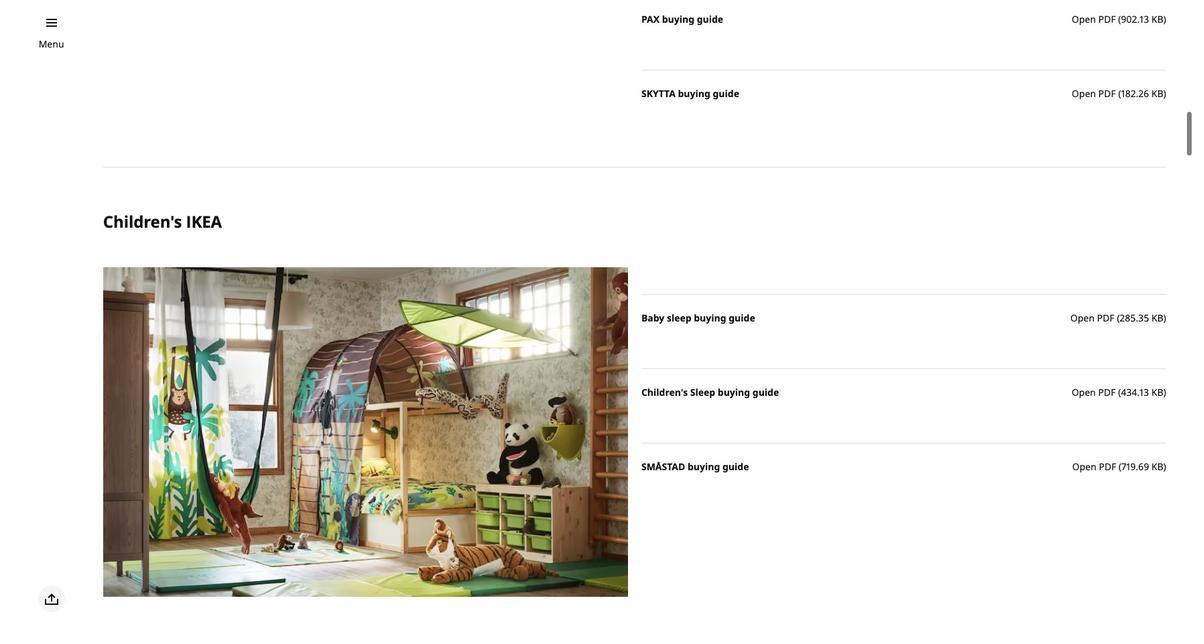 Task type: vqa. For each thing, say whether or not it's contained in the screenshot.
'PDF' associated with 285.35
yes



Task type: describe. For each thing, give the bounding box(es) containing it.
( for 182.26 kb
[[1118, 87, 1121, 100]]

guide for skytta buying guide
[[713, 87, 739, 100]]

buying for skytta
[[678, 87, 710, 100]]

open for open pdf ( 434.13 kb )
[[1072, 386, 1096, 399]]

434.13
[[1121, 386, 1149, 399]]

ikea
[[186, 211, 222, 233]]

children's for children's sleep buying guide
[[641, 386, 688, 399]]

open pdf ( 902.13 kb )
[[1072, 13, 1166, 26]]

pdf for 719.69
[[1099, 461, 1116, 473]]

) for 434.13 kb
[[1164, 386, 1166, 399]]

sleep
[[667, 312, 692, 325]]

children's sleep buying guide
[[641, 386, 779, 399]]

) for 285.35 kb
[[1164, 312, 1166, 325]]

skytta
[[641, 87, 676, 100]]

guide for pax buying guide
[[697, 13, 723, 26]]

open for open pdf ( 285.35 kb )
[[1071, 312, 1095, 325]]

guide for småstad buying guide
[[723, 461, 749, 473]]

open for open pdf ( 182.26 kb )
[[1072, 87, 1096, 100]]

children's for children's ikea
[[103, 211, 182, 233]]

kb for 182.26 kb
[[1152, 87, 1164, 100]]

( for 719.69 kb
[[1119, 461, 1122, 473]]

pdf for 902.13
[[1098, 13, 1116, 26]]

sleep
[[690, 386, 715, 399]]

baby
[[641, 312, 665, 325]]

buying for småstad
[[688, 461, 720, 473]]

småstad buying guide
[[641, 461, 749, 473]]

open pdf ( 719.69 kb )
[[1072, 461, 1166, 473]]

( for 902.13 kb
[[1118, 13, 1121, 26]]

skytta buying guide
[[641, 87, 739, 100]]

902.13
[[1121, 13, 1149, 26]]

kb for 902.13 kb
[[1152, 13, 1164, 26]]

open for open pdf ( 719.69 kb )
[[1072, 461, 1097, 473]]

kb for 719.69 kb
[[1152, 461, 1164, 473]]

baby sleep buying guide
[[641, 312, 755, 325]]

) for 719.69 kb
[[1164, 461, 1166, 473]]



Task type: locate. For each thing, give the bounding box(es) containing it.
open left 285.35
[[1071, 312, 1095, 325]]

guide
[[697, 13, 723, 26], [713, 87, 739, 100], [729, 312, 755, 325], [753, 386, 779, 399], [723, 461, 749, 473]]

1 horizontal spatial children's
[[641, 386, 688, 399]]

open left 434.13
[[1072, 386, 1096, 399]]

5 ) from the top
[[1164, 461, 1166, 473]]

kb right "719.69"
[[1152, 461, 1164, 473]]

pdf for 434.13
[[1098, 386, 1116, 399]]

1 vertical spatial children's
[[641, 386, 688, 399]]

open pdf ( 434.13 kb )
[[1072, 386, 1166, 399]]

children's left sleep
[[641, 386, 688, 399]]

) right 902.13
[[1164, 13, 1166, 26]]

(
[[1118, 13, 1121, 26], [1118, 87, 1121, 100], [1117, 312, 1120, 325], [1118, 386, 1121, 399], [1119, 461, 1122, 473]]

pdf for 285.35
[[1097, 312, 1115, 325]]

pdf left 182.26
[[1099, 87, 1116, 100]]

1 ) from the top
[[1164, 13, 1166, 26]]

kb
[[1152, 13, 1164, 26], [1152, 87, 1164, 100], [1152, 312, 1164, 325], [1152, 386, 1164, 399], [1152, 461, 1164, 473]]

( for 285.35 kb
[[1117, 312, 1120, 325]]

children's left ikea
[[103, 211, 182, 233]]

kb right 285.35
[[1152, 312, 1164, 325]]

1 kb from the top
[[1152, 13, 1164, 26]]

kb right 182.26
[[1152, 87, 1164, 100]]

kb right 902.13
[[1152, 13, 1164, 26]]

a children's room with stuffed animals and a bunk bed with a canopy image
[[103, 268, 628, 597]]

) right 285.35
[[1164, 312, 1166, 325]]

menu button
[[39, 37, 64, 52]]

småstad
[[641, 461, 685, 473]]

pdf left 434.13
[[1098, 386, 1116, 399]]

open left 902.13
[[1072, 13, 1096, 26]]

pdf left 902.13
[[1098, 13, 1116, 26]]

pdf left "719.69"
[[1099, 461, 1116, 473]]

0 horizontal spatial children's
[[103, 211, 182, 233]]

4 ) from the top
[[1164, 386, 1166, 399]]

2 ) from the top
[[1164, 87, 1166, 100]]

)
[[1164, 13, 1166, 26], [1164, 87, 1166, 100], [1164, 312, 1166, 325], [1164, 386, 1166, 399], [1164, 461, 1166, 473]]

0 vertical spatial children's
[[103, 211, 182, 233]]

open left "719.69"
[[1072, 461, 1097, 473]]

buying for pax
[[662, 13, 695, 26]]

2 kb from the top
[[1152, 87, 1164, 100]]

) right 434.13
[[1164, 386, 1166, 399]]

3 kb from the top
[[1152, 312, 1164, 325]]

5 kb from the top
[[1152, 461, 1164, 473]]

kb right 434.13
[[1152, 386, 1164, 399]]

285.35
[[1120, 312, 1149, 325]]

menu
[[39, 38, 64, 50]]

( for 434.13 kb
[[1118, 386, 1121, 399]]

) right 182.26
[[1164, 87, 1166, 100]]

open pdf ( 285.35 kb )
[[1071, 312, 1166, 325]]

open pdf ( 182.26 kb )
[[1072, 87, 1166, 100]]

pdf
[[1098, 13, 1116, 26], [1099, 87, 1116, 100], [1097, 312, 1115, 325], [1098, 386, 1116, 399], [1099, 461, 1116, 473]]

open left 182.26
[[1072, 87, 1096, 100]]

children's
[[103, 211, 182, 233], [641, 386, 688, 399]]

) for 182.26 kb
[[1164, 87, 1166, 100]]

pdf for 182.26
[[1099, 87, 1116, 100]]

open for open pdf ( 902.13 kb )
[[1072, 13, 1096, 26]]

kb for 434.13 kb
[[1152, 386, 1164, 399]]

) right "719.69"
[[1164, 461, 1166, 473]]

open
[[1072, 13, 1096, 26], [1072, 87, 1096, 100], [1071, 312, 1095, 325], [1072, 386, 1096, 399], [1072, 461, 1097, 473]]

pdf left 285.35
[[1097, 312, 1115, 325]]

children's ikea
[[103, 211, 222, 233]]

) for 902.13 kb
[[1164, 13, 1166, 26]]

pax buying guide
[[641, 13, 723, 26]]

3 ) from the top
[[1164, 312, 1166, 325]]

kb for 285.35 kb
[[1152, 312, 1164, 325]]

4 kb from the top
[[1152, 386, 1164, 399]]

pax
[[641, 13, 660, 26]]

buying
[[662, 13, 695, 26], [678, 87, 710, 100], [694, 312, 726, 325], [718, 386, 750, 399], [688, 461, 720, 473]]

182.26
[[1121, 87, 1149, 100]]

719.69
[[1122, 461, 1149, 473]]



